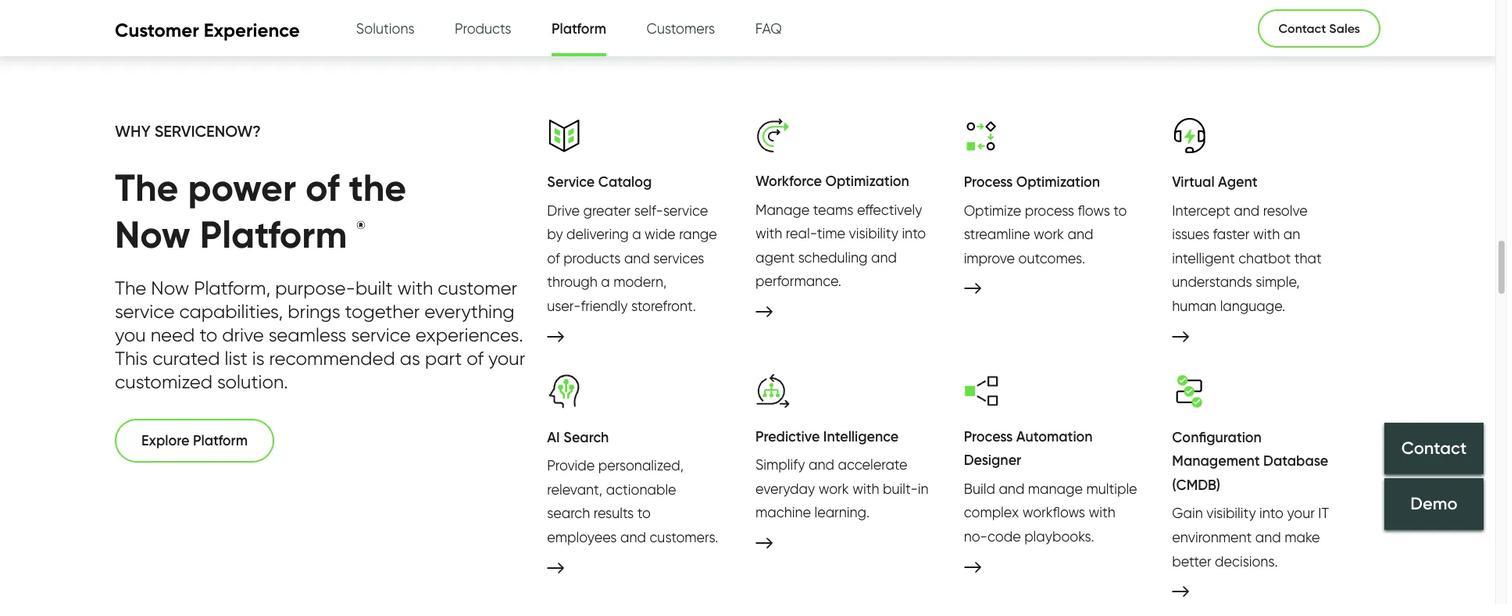 Task type: describe. For each thing, give the bounding box(es) containing it.
now inside the now platform, purpose-built with customer service capabilities, brings together everything you need to drive seamless service experiences. this curated list is recommended as part of your customized solution.
[[151, 277, 189, 299]]

scheduling
[[799, 249, 868, 266]]

this
[[115, 347, 148, 370]]

0 vertical spatial a
[[632, 226, 641, 242]]

understands
[[1173, 274, 1253, 290]]

your inside the gain visibility into your it environment and make better decisions.
[[1288, 505, 1315, 522]]

services
[[654, 250, 705, 266]]

of inside drive greater self-service by delivering a wide range of products and services through a modern, user‑friendly storefront.
[[547, 250, 560, 266]]

contact for contact sales
[[1279, 20, 1327, 36]]

it
[[1319, 505, 1330, 522]]

of inside the now platform, purpose-built with customer service capabilities, brings together everything you need to drive seamless service experiences. this curated list is recommended as part of your customized solution.
[[467, 347, 484, 370]]

manage
[[1029, 481, 1083, 497]]

by
[[547, 226, 563, 242]]

now inside the power of the now platform ®
[[115, 211, 191, 258]]

build and manage multiple complex workflows with no-code playbooks.
[[964, 481, 1138, 545]]

intercept
[[1173, 202, 1231, 219]]

and inside the manage teams effectively with real-time visibility into agent scheduling and performance.
[[872, 249, 897, 266]]

provide personalized, relevant, actionable search results to employees and customers.
[[547, 457, 719, 546]]

platform,
[[194, 277, 271, 299]]

2 vertical spatial platform
[[193, 432, 248, 449]]

contact link
[[1385, 423, 1484, 475]]

workflows
[[1023, 504, 1086, 521]]

products
[[455, 20, 512, 37]]

service catalog icon image
[[547, 118, 583, 153]]

service inside drive greater self-service by delivering a wide range of products and services through a modern, user‑friendly storefront.
[[664, 202, 708, 219]]

gain
[[1173, 505, 1204, 522]]

agent
[[756, 249, 795, 266]]

intelligence
[[824, 428, 899, 445]]

manage
[[756, 201, 810, 218]]

streamline
[[964, 226, 1031, 242]]

modern,
[[614, 274, 667, 290]]

multiple
[[1087, 481, 1138, 497]]

teams
[[814, 201, 854, 218]]

service
[[547, 174, 595, 191]]

everything
[[425, 300, 515, 323]]

servicenow?
[[154, 122, 261, 141]]

through
[[547, 274, 598, 290]]

why servicenow?
[[115, 122, 261, 141]]

virtual
[[1173, 174, 1215, 191]]

employees
[[547, 529, 617, 546]]

power
[[188, 164, 296, 211]]

manage teams effectively with real-time visibility into agent scheduling and performance.
[[756, 201, 926, 289]]

chatbot
[[1239, 250, 1292, 266]]

drive greater self-service by delivering a wide range of products and services through a modern, user‑friendly storefront.
[[547, 202, 717, 314]]

process for process optimization
[[964, 174, 1013, 191]]

time
[[817, 225, 846, 242]]

ai search
[[547, 429, 609, 446]]

ai search icon image
[[547, 373, 583, 408]]

explore platform
[[141, 432, 248, 449]]

experience
[[204, 19, 300, 42]]

better
[[1173, 553, 1212, 569]]

2 vertical spatial service
[[351, 324, 411, 346]]

storefront.
[[632, 298, 696, 314]]

search
[[547, 505, 590, 522]]

effectively
[[857, 201, 923, 218]]

process automation designer icon image
[[964, 373, 999, 408]]

ai
[[547, 429, 560, 446]]

optimization for workforce optimization
[[826, 173, 910, 190]]

configuration
[[1173, 429, 1262, 446]]

an
[[1284, 226, 1301, 242]]

and inside provide personalized, relevant, actionable search results to employees and customers.
[[621, 529, 646, 546]]

provide
[[547, 457, 595, 474]]

database
[[1264, 453, 1329, 470]]

with inside the manage teams effectively with real-time visibility into agent scheduling and performance.
[[756, 225, 783, 242]]

the
[[349, 164, 407, 211]]

user‑friendly
[[547, 298, 628, 314]]

work inside simplify and accelerate everyday work with built-in machine learning.
[[819, 481, 849, 497]]

search
[[564, 429, 609, 446]]

optimize process flows to streamline work and improve outcomes.
[[964, 202, 1128, 266]]

the power of the now platform ®
[[115, 164, 407, 258]]

process optimization icon image
[[964, 118, 999, 153]]

the for power
[[115, 164, 179, 211]]

environment
[[1173, 529, 1252, 546]]

explore
[[141, 432, 189, 449]]

work inside optimize process flows to streamline work and improve outcomes.
[[1034, 226, 1065, 242]]

improve
[[964, 250, 1015, 266]]

predictive intelligence
[[756, 428, 899, 445]]

designer
[[964, 452, 1022, 469]]

agent
[[1219, 174, 1258, 191]]

intercept and resolve issues faster with an intelligent chatbot that understands simple, human language.
[[1173, 202, 1322, 314]]

recommended
[[269, 347, 395, 370]]

and inside optimize process flows to streamline work and improve outcomes.
[[1068, 226, 1094, 242]]

your inside the now platform, purpose-built with customer service capabilities, brings together everything you need to drive seamless service experiences. this curated list is recommended as part of your customized solution.
[[489, 347, 525, 370]]

workforce
[[756, 173, 822, 190]]

process for process automation designer
[[964, 428, 1013, 445]]

outcomes.
[[1019, 250, 1086, 266]]

platform inside the power of the now platform ®
[[200, 211, 347, 258]]

and inside the gain visibility into your it environment and make better decisions.
[[1256, 529, 1282, 546]]

simplify and accelerate everyday work with built-in machine learning.
[[756, 457, 929, 521]]

why
[[115, 122, 151, 141]]

actionable
[[606, 481, 677, 498]]

to inside provide personalized, relevant, actionable search results to employees and customers.
[[638, 505, 651, 522]]

is
[[252, 347, 265, 370]]

performance.
[[756, 273, 842, 289]]

greater
[[583, 202, 631, 219]]

cmdb icon image
[[1173, 373, 1208, 408]]

customer
[[438, 277, 518, 299]]

no-
[[964, 528, 988, 545]]

built-
[[883, 481, 918, 497]]

code
[[988, 528, 1021, 545]]



Task type: locate. For each thing, give the bounding box(es) containing it.
configuration management database (cmdb)
[[1173, 429, 1329, 494]]

1 vertical spatial into
[[1260, 505, 1284, 522]]

faq
[[756, 20, 782, 37]]

0 vertical spatial the
[[115, 164, 179, 211]]

process optimization
[[964, 174, 1101, 191]]

workforce optimization
[[756, 173, 910, 190]]

1 vertical spatial service
[[115, 300, 175, 323]]

1 horizontal spatial to
[[638, 505, 651, 522]]

and down predictive intelligence
[[809, 457, 835, 473]]

with for virtual agent
[[1254, 226, 1281, 242]]

process
[[1025, 202, 1075, 219]]

into down effectively
[[902, 225, 926, 242]]

1 horizontal spatial visibility
[[1207, 505, 1257, 522]]

demo link
[[1385, 478, 1484, 530]]

human
[[1173, 298, 1217, 314]]

0 horizontal spatial of
[[306, 164, 340, 211]]

results
[[594, 505, 634, 522]]

visibility inside the manage teams effectively with real-time visibility into agent scheduling and performance.
[[849, 225, 899, 242]]

virtual agent icon image
[[1173, 118, 1208, 153]]

1 vertical spatial a
[[601, 274, 610, 290]]

and inside simplify and accelerate everyday work with built-in machine learning.
[[809, 457, 835, 473]]

2 process from the top
[[964, 428, 1013, 445]]

and up modern,
[[624, 250, 650, 266]]

visibility
[[849, 225, 899, 242], [1207, 505, 1257, 522]]

of left the
[[306, 164, 340, 211]]

virtual agent
[[1173, 174, 1258, 191]]

faster
[[1214, 226, 1250, 242]]

into inside the gain visibility into your it environment and make better decisions.
[[1260, 505, 1284, 522]]

contact inside "link"
[[1402, 438, 1467, 459]]

with inside build and manage multiple complex workflows with no-code playbooks.
[[1089, 504, 1116, 521]]

®
[[357, 218, 366, 232]]

process up optimize
[[964, 174, 1013, 191]]

products
[[564, 250, 621, 266]]

experiences.
[[416, 324, 523, 346]]

2 horizontal spatial service
[[664, 202, 708, 219]]

1 horizontal spatial a
[[632, 226, 641, 242]]

to inside optimize process flows to streamline work and improve outcomes.
[[1114, 202, 1128, 219]]

with down "accelerate"
[[853, 481, 880, 497]]

demo
[[1411, 494, 1458, 515]]

and up decisions.
[[1256, 529, 1282, 546]]

1 vertical spatial the
[[115, 277, 146, 299]]

automation
[[1017, 428, 1093, 445]]

work down process
[[1034, 226, 1065, 242]]

0 vertical spatial now
[[115, 211, 191, 258]]

the inside the now platform, purpose-built with customer service capabilities, brings together everything you need to drive seamless service experiences. this curated list is recommended as part of your customized solution.
[[115, 277, 146, 299]]

everyday
[[756, 481, 815, 497]]

predictive
[[756, 428, 820, 445]]

gain visibility into your it environment and make better decisions.
[[1173, 505, 1330, 569]]

brings
[[288, 300, 341, 323]]

optimization up process
[[1017, 174, 1101, 191]]

with inside the now platform, purpose-built with customer service capabilities, brings together everything you need to drive seamless service experiences. this curated list is recommended as part of your customized solution.
[[397, 277, 433, 299]]

service catalog
[[547, 174, 652, 191]]

make
[[1285, 529, 1321, 546]]

0 horizontal spatial to
[[200, 324, 217, 346]]

and inside drive greater self-service by delivering a wide range of products and services through a modern, user‑friendly storefront.
[[624, 250, 650, 266]]

optimization up effectively
[[826, 173, 910, 190]]

real-
[[786, 225, 817, 242]]

1 vertical spatial to
[[200, 324, 217, 346]]

simple,
[[1256, 274, 1300, 290]]

resolve
[[1264, 202, 1308, 219]]

with inside simplify and accelerate everyday work with built-in machine learning.
[[853, 481, 880, 497]]

2 the from the top
[[115, 277, 146, 299]]

service up range at the left top of the page
[[664, 202, 708, 219]]

1 vertical spatial visibility
[[1207, 505, 1257, 522]]

your left it
[[1288, 505, 1315, 522]]

service up the "you" on the left bottom
[[115, 300, 175, 323]]

your
[[489, 347, 525, 370], [1288, 505, 1315, 522]]

0 horizontal spatial your
[[489, 347, 525, 370]]

with up agent
[[756, 225, 783, 242]]

into
[[902, 225, 926, 242], [1260, 505, 1284, 522]]

contact for contact
[[1402, 438, 1467, 459]]

0 vertical spatial process
[[964, 174, 1013, 191]]

contact
[[1279, 20, 1327, 36], [1402, 438, 1467, 459]]

capabilities,
[[179, 300, 283, 323]]

platform
[[552, 20, 607, 38], [200, 211, 347, 258], [193, 432, 248, 449]]

of down "experiences."
[[467, 347, 484, 370]]

your down "experiences."
[[489, 347, 525, 370]]

decisions.
[[1216, 553, 1278, 569]]

to inside the now platform, purpose-built with customer service capabilities, brings together everything you need to drive seamless service experiences. this curated list is recommended as part of your customized solution.
[[200, 324, 217, 346]]

into inside the manage teams effectively with real-time visibility into agent scheduling and performance.
[[902, 225, 926, 242]]

go to servicenow account image
[[1369, 21, 1389, 41]]

0 horizontal spatial visibility
[[849, 225, 899, 242]]

solutions link
[[356, 0, 415, 57]]

faq link
[[756, 0, 782, 57]]

explore platform link
[[115, 419, 274, 463]]

curated
[[153, 347, 220, 370]]

with for the power of the
[[397, 277, 433, 299]]

customers.
[[650, 529, 719, 546]]

in
[[918, 481, 929, 497]]

learning.
[[815, 504, 870, 521]]

the inside the power of the now platform ®
[[115, 164, 179, 211]]

optimization
[[826, 173, 910, 190], [1017, 174, 1101, 191]]

1 horizontal spatial service
[[351, 324, 411, 346]]

1 horizontal spatial work
[[1034, 226, 1065, 242]]

visibility inside the gain visibility into your it environment and make better decisions.
[[1207, 505, 1257, 522]]

1 the from the top
[[115, 164, 179, 211]]

0 vertical spatial platform
[[552, 20, 607, 38]]

and down results
[[621, 529, 646, 546]]

1 vertical spatial of
[[547, 250, 560, 266]]

catalog
[[599, 174, 652, 191]]

contact up demo
[[1402, 438, 1467, 459]]

products link
[[455, 0, 512, 57]]

need
[[151, 324, 195, 346]]

and down flows
[[1068, 226, 1094, 242]]

0 horizontal spatial contact
[[1279, 20, 1327, 36]]

1 vertical spatial platform
[[200, 211, 347, 258]]

1 horizontal spatial of
[[467, 347, 484, 370]]

solutions
[[356, 20, 415, 37]]

the for now
[[115, 277, 146, 299]]

a left "wide"
[[632, 226, 641, 242]]

optimization for process optimization
[[1017, 174, 1101, 191]]

with inside the intercept and resolve issues faster with an intelligent chatbot that understands simple, human language.
[[1254, 226, 1281, 242]]

1 process from the top
[[964, 174, 1013, 191]]

(cmdb)
[[1173, 477, 1221, 494]]

0 horizontal spatial a
[[601, 274, 610, 290]]

2 horizontal spatial of
[[547, 250, 560, 266]]

service
[[664, 202, 708, 219], [115, 300, 175, 323], [351, 324, 411, 346]]

0 vertical spatial work
[[1034, 226, 1065, 242]]

predictive intelligence icon image
[[756, 373, 791, 408]]

0 horizontal spatial service
[[115, 300, 175, 323]]

1 vertical spatial now
[[151, 277, 189, 299]]

solution.
[[217, 370, 288, 393]]

1 horizontal spatial into
[[1260, 505, 1284, 522]]

with up together
[[397, 277, 433, 299]]

0 vertical spatial to
[[1114, 202, 1128, 219]]

0 vertical spatial service
[[664, 202, 708, 219]]

0 horizontal spatial optimization
[[826, 173, 910, 190]]

0 vertical spatial contact
[[1279, 20, 1327, 36]]

language.
[[1221, 298, 1286, 314]]

self-
[[635, 202, 664, 219]]

process up designer on the bottom right of the page
[[964, 428, 1013, 445]]

and
[[1234, 202, 1260, 219], [1068, 226, 1094, 242], [872, 249, 897, 266], [624, 250, 650, 266], [809, 457, 835, 473], [999, 481, 1025, 497], [621, 529, 646, 546], [1256, 529, 1282, 546]]

0 vertical spatial your
[[489, 347, 525, 370]]

and inside build and manage multiple complex workflows with no-code playbooks.
[[999, 481, 1025, 497]]

now
[[115, 211, 191, 258], [151, 277, 189, 299]]

1 horizontal spatial contact
[[1402, 438, 1467, 459]]

part
[[425, 347, 462, 370]]

platform link
[[552, 1, 607, 62]]

contact inside contact sales link
[[1279, 20, 1327, 36]]

complex
[[964, 504, 1019, 521]]

customized
[[115, 370, 213, 393]]

0 vertical spatial into
[[902, 225, 926, 242]]

to right flows
[[1114, 202, 1128, 219]]

into left it
[[1260, 505, 1284, 522]]

issues
[[1173, 226, 1210, 242]]

1 horizontal spatial optimization
[[1017, 174, 1101, 191]]

optimize
[[964, 202, 1022, 219]]

process inside process automation designer
[[964, 428, 1013, 445]]

2 vertical spatial to
[[638, 505, 651, 522]]

1 vertical spatial your
[[1288, 505, 1315, 522]]

2 horizontal spatial to
[[1114, 202, 1128, 219]]

2 vertical spatial of
[[467, 347, 484, 370]]

visibility down effectively
[[849, 225, 899, 242]]

with down multiple
[[1089, 504, 1116, 521]]

1 vertical spatial contact
[[1402, 438, 1467, 459]]

customer
[[115, 19, 199, 42]]

with up the chatbot
[[1254, 226, 1281, 242]]

0 horizontal spatial work
[[819, 481, 849, 497]]

workforce optimization icon image
[[756, 118, 791, 152]]

flows
[[1078, 202, 1111, 219]]

to up curated at the left bottom
[[200, 324, 217, 346]]

visibility up environment
[[1207, 505, 1257, 522]]

0 vertical spatial visibility
[[849, 225, 899, 242]]

of down by
[[547, 250, 560, 266]]

the now platform, purpose-built with customer service capabilities, brings together everything you need to drive seamless service experiences. this curated list is recommended as part of your customized solution.
[[115, 277, 525, 393]]

relevant,
[[547, 481, 603, 498]]

and inside the intercept and resolve issues faster with an intelligent chatbot that understands simple, human language.
[[1234, 202, 1260, 219]]

the up the "you" on the left bottom
[[115, 277, 146, 299]]

built
[[356, 277, 393, 299]]

1 horizontal spatial your
[[1288, 505, 1315, 522]]

1 vertical spatial process
[[964, 428, 1013, 445]]

drive
[[222, 324, 264, 346]]

with for predictive intelligence
[[853, 481, 880, 497]]

work up learning.
[[819, 481, 849, 497]]

a down products
[[601, 274, 610, 290]]

to down actionable at the bottom left of page
[[638, 505, 651, 522]]

list
[[225, 347, 248, 370]]

the down 'why'
[[115, 164, 179, 211]]

contact left sales
[[1279, 20, 1327, 36]]

and up complex
[[999, 481, 1025, 497]]

simplify
[[756, 457, 806, 473]]

of inside the power of the now platform ®
[[306, 164, 340, 211]]

and down effectively
[[872, 249, 897, 266]]

and up faster
[[1234, 202, 1260, 219]]

work
[[1034, 226, 1065, 242], [819, 481, 849, 497]]

range
[[679, 226, 717, 242]]

service down together
[[351, 324, 411, 346]]

0 horizontal spatial into
[[902, 225, 926, 242]]

1 vertical spatial work
[[819, 481, 849, 497]]

0 vertical spatial of
[[306, 164, 340, 211]]

a
[[632, 226, 641, 242], [601, 274, 610, 290]]

contact sales link
[[1259, 9, 1381, 47]]

delivering
[[567, 226, 629, 242]]



Task type: vqa. For each thing, say whether or not it's contained in the screenshot.
2023
no



